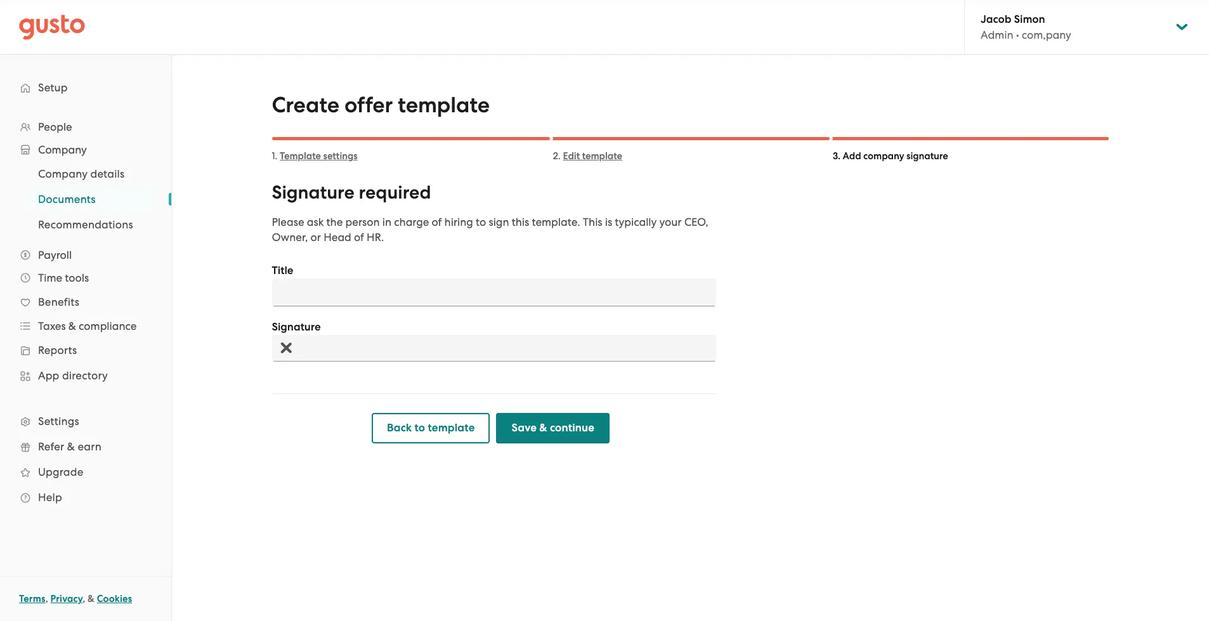 Task type: vqa. For each thing, say whether or not it's contained in the screenshot.
of to the top
yes



Task type: describe. For each thing, give the bounding box(es) containing it.
help
[[38, 491, 62, 504]]

1 , from the left
[[45, 593, 48, 605]]

home image
[[19, 14, 85, 40]]

hiring
[[445, 216, 473, 228]]

earn
[[78, 440, 102, 453]]

back to template
[[387, 421, 475, 435]]

in
[[383, 216, 392, 228]]

taxes & compliance button
[[13, 315, 159, 338]]

template for back to template
[[428, 421, 475, 435]]

Title text field
[[272, 279, 716, 307]]

terms
[[19, 593, 45, 605]]

recommendations
[[38, 218, 133, 231]]

company button
[[13, 138, 159, 161]]

people button
[[13, 116, 159, 138]]

Signature text field
[[272, 335, 716, 362]]

compliance
[[79, 320, 137, 333]]

your
[[660, 216, 682, 228]]

ask
[[307, 216, 324, 228]]

typically
[[615, 216, 657, 228]]

2 , from the left
[[83, 593, 85, 605]]

upgrade link
[[13, 461, 159, 484]]

benefits link
[[13, 291, 159, 314]]

this
[[583, 216, 603, 228]]

back
[[387, 421, 412, 435]]

add
[[843, 150, 862, 162]]

the
[[327, 216, 343, 228]]

upgrade
[[38, 466, 83, 479]]

time tools
[[38, 272, 89, 284]]

template for create offer template
[[398, 92, 490, 118]]

reports link
[[13, 339, 159, 362]]

terms , privacy , & cookies
[[19, 593, 132, 605]]

taxes
[[38, 320, 66, 333]]

time tools button
[[13, 267, 159, 289]]

signature
[[907, 150, 949, 162]]

or
[[311, 231, 321, 244]]

template
[[280, 150, 321, 162]]

cookies button
[[97, 592, 132, 607]]

title
[[272, 264, 294, 277]]

back to template link
[[372, 413, 490, 444]]

1 vertical spatial template
[[582, 150, 623, 162]]

setup
[[38, 81, 68, 94]]

please ask the person in charge of hiring to sign this template. this is typically your ceo, owner, or head of hr.
[[272, 216, 709, 244]]

1 vertical spatial to
[[415, 421, 425, 435]]

•
[[1017, 29, 1020, 41]]

edit template
[[563, 150, 623, 162]]

list containing company details
[[0, 161, 171, 237]]

charge
[[394, 216, 429, 228]]

benefits
[[38, 296, 79, 308]]

tools
[[65, 272, 89, 284]]

refer & earn
[[38, 440, 102, 453]]

0 horizontal spatial of
[[354, 231, 364, 244]]

offer
[[345, 92, 393, 118]]

company for company details
[[38, 168, 88, 180]]

time
[[38, 272, 62, 284]]

create
[[272, 92, 340, 118]]

help link
[[13, 486, 159, 509]]



Task type: locate. For each thing, give the bounding box(es) containing it.
2 signature from the top
[[272, 321, 321, 334]]

terms link
[[19, 593, 45, 605]]

signature up ask
[[272, 182, 355, 204]]

signature required
[[272, 182, 431, 204]]

this
[[512, 216, 530, 228]]

to inside please ask the person in charge of hiring to sign this template. this is typically your ceo, owner, or head of hr.
[[476, 216, 486, 228]]

& left cookies button
[[88, 593, 95, 605]]

setup link
[[13, 76, 159, 99]]

head
[[324, 231, 352, 244]]

company inside dropdown button
[[38, 143, 87, 156]]

save & continue button
[[497, 413, 610, 444]]

person
[[346, 216, 380, 228]]

1 vertical spatial of
[[354, 231, 364, 244]]

people
[[38, 121, 72, 133]]

0 horizontal spatial ,
[[45, 593, 48, 605]]

please
[[272, 216, 304, 228]]

0 vertical spatial signature
[[272, 182, 355, 204]]

1 horizontal spatial of
[[432, 216, 442, 228]]

save
[[512, 421, 537, 435]]

continue
[[550, 421, 595, 435]]

refer
[[38, 440, 64, 453]]

taxes & compliance
[[38, 320, 137, 333]]

add company signature
[[843, 150, 949, 162]]

template settings link
[[280, 150, 358, 162]]

settings
[[38, 415, 79, 428]]

company
[[38, 143, 87, 156], [38, 168, 88, 180]]

company up documents
[[38, 168, 88, 180]]

company
[[864, 150, 905, 162]]

ceo,
[[685, 216, 709, 228]]

0 vertical spatial template
[[398, 92, 490, 118]]

to left the sign
[[476, 216, 486, 228]]

refer & earn link
[[13, 435, 159, 458]]

, left cookies button
[[83, 593, 85, 605]]

privacy link
[[50, 593, 83, 605]]

create offer template
[[272, 92, 490, 118]]

required
[[359, 182, 431, 204]]

payroll button
[[13, 244, 159, 267]]

& right save
[[540, 421, 548, 435]]

admin
[[981, 29, 1014, 41]]

& left 'earn'
[[67, 440, 75, 453]]

payroll
[[38, 249, 72, 262]]

& inside dropdown button
[[68, 320, 76, 333]]

to right the back
[[415, 421, 425, 435]]

0 horizontal spatial to
[[415, 421, 425, 435]]

save & continue
[[512, 421, 595, 435]]

hr.
[[367, 231, 384, 244]]

gusto navigation element
[[0, 55, 171, 531]]

2 vertical spatial template
[[428, 421, 475, 435]]

template
[[398, 92, 490, 118], [582, 150, 623, 162], [428, 421, 475, 435]]

edit
[[563, 150, 580, 162]]

2 company from the top
[[38, 168, 88, 180]]

recommendations link
[[23, 213, 159, 236]]

owner,
[[272, 231, 308, 244]]

reports
[[38, 344, 77, 357]]

simon
[[1015, 13, 1046, 26]]

& for earn
[[67, 440, 75, 453]]

directory
[[62, 369, 108, 382]]

, left "privacy"
[[45, 593, 48, 605]]

2 list from the top
[[0, 161, 171, 237]]

1 horizontal spatial to
[[476, 216, 486, 228]]

documents
[[38, 193, 96, 206]]

to
[[476, 216, 486, 228], [415, 421, 425, 435]]

settings link
[[13, 410, 159, 433]]

0 vertical spatial to
[[476, 216, 486, 228]]

of left hiring
[[432, 216, 442, 228]]

is
[[605, 216, 613, 228]]

& for compliance
[[68, 320, 76, 333]]

app directory link
[[13, 364, 159, 387]]

& for continue
[[540, 421, 548, 435]]

signature
[[272, 182, 355, 204], [272, 321, 321, 334]]

privacy
[[50, 593, 83, 605]]

template settings
[[280, 150, 358, 162]]

of
[[432, 216, 442, 228], [354, 231, 364, 244]]

,
[[45, 593, 48, 605], [83, 593, 85, 605]]

jacob
[[981, 13, 1012, 26]]

signature for signature
[[272, 321, 321, 334]]

company details link
[[23, 162, 159, 185]]

cookies
[[97, 593, 132, 605]]

1 company from the top
[[38, 143, 87, 156]]

com,pany
[[1022, 29, 1072, 41]]

of down 'person'
[[354, 231, 364, 244]]

details
[[90, 168, 125, 180]]

edit template link
[[563, 150, 623, 162]]

1 vertical spatial company
[[38, 168, 88, 180]]

template.
[[532, 216, 581, 228]]

company down people
[[38, 143, 87, 156]]

1 signature from the top
[[272, 182, 355, 204]]

company details
[[38, 168, 125, 180]]

1 horizontal spatial ,
[[83, 593, 85, 605]]

list
[[0, 116, 171, 510], [0, 161, 171, 237]]

1 vertical spatial signature
[[272, 321, 321, 334]]

company for company
[[38, 143, 87, 156]]

app directory
[[38, 369, 108, 382]]

signature for signature required
[[272, 182, 355, 204]]

settings
[[323, 150, 358, 162]]

documents link
[[23, 188, 159, 211]]

0 vertical spatial company
[[38, 143, 87, 156]]

& right taxes at bottom left
[[68, 320, 76, 333]]

app
[[38, 369, 59, 382]]

signature down title
[[272, 321, 321, 334]]

sign
[[489, 216, 509, 228]]

&
[[68, 320, 76, 333], [540, 421, 548, 435], [67, 440, 75, 453], [88, 593, 95, 605]]

0 vertical spatial of
[[432, 216, 442, 228]]

list containing people
[[0, 116, 171, 510]]

& inside button
[[540, 421, 548, 435]]

jacob simon admin • com,pany
[[981, 13, 1072, 41]]

1 list from the top
[[0, 116, 171, 510]]



